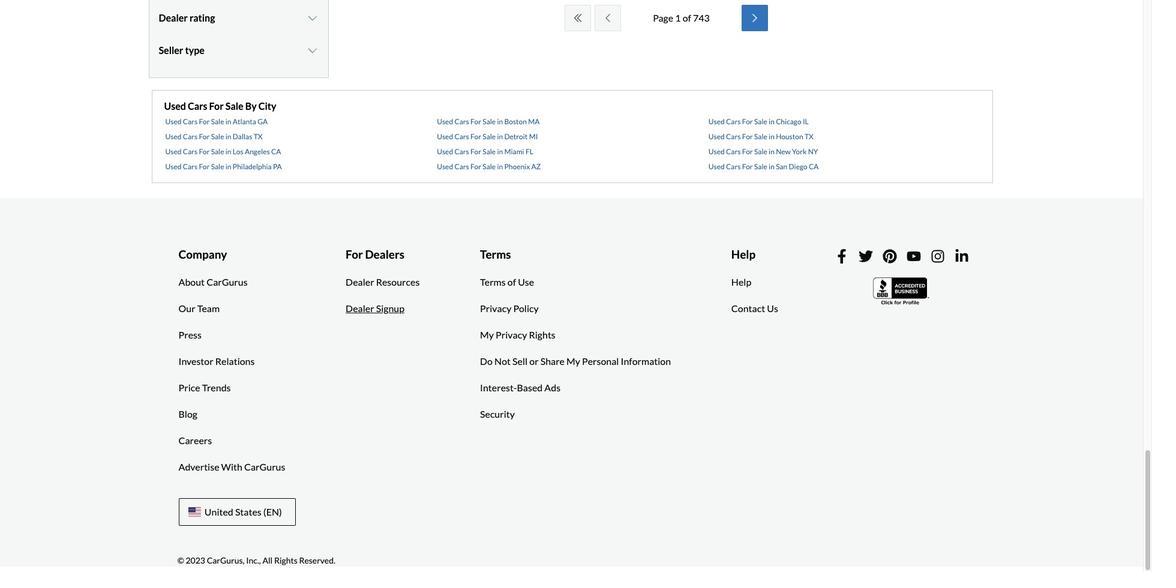 Task type: locate. For each thing, give the bounding box(es) containing it.
of right 1
[[683, 12, 692, 24]]

sale down used cars for sale in new york ny link
[[755, 162, 768, 171]]

in left detroit on the left top of the page
[[497, 132, 503, 141]]

cars for used cars for sale in miami fl
[[455, 147, 469, 156]]

privacy
[[480, 303, 512, 314], [496, 329, 527, 341]]

for up used cars for sale in houston tx
[[743, 117, 753, 126]]

detroit
[[505, 132, 528, 141]]

privacy down privacy policy link
[[496, 329, 527, 341]]

for down used cars for sale in dallas tx link
[[199, 147, 210, 156]]

1 help from the top
[[732, 247, 756, 261]]

careers
[[179, 435, 212, 446]]

for for chicago
[[743, 117, 753, 126]]

cars for used cars for sale in detroit mi
[[455, 132, 469, 141]]

chevron down image inside dealer rating dropdown button
[[307, 13, 319, 23]]

tx down the il
[[805, 132, 814, 141]]

1 vertical spatial help
[[732, 276, 752, 288]]

price trends
[[179, 382, 231, 394]]

advertise
[[179, 461, 219, 473]]

ga
[[258, 117, 268, 126]]

dallas
[[233, 132, 252, 141]]

for for city
[[209, 100, 224, 112]]

sale up used cars for sale in houston tx link
[[755, 117, 768, 126]]

1 horizontal spatial rights
[[529, 329, 556, 341]]

terms of use
[[480, 276, 535, 288]]

dealer
[[159, 12, 188, 23], [346, 276, 374, 288], [346, 303, 374, 314]]

in for atlanta
[[226, 117, 231, 126]]

used cars for sale in los angeles ca
[[165, 147, 281, 156]]

used
[[164, 100, 186, 112], [165, 117, 182, 126], [437, 117, 453, 126], [709, 117, 725, 126], [165, 132, 182, 141], [437, 132, 453, 141], [709, 132, 725, 141], [165, 147, 182, 156], [437, 147, 453, 156], [709, 147, 725, 156], [165, 162, 182, 171], [437, 162, 453, 171], [709, 162, 725, 171]]

cars down used cars for sale in new york ny link
[[727, 162, 741, 171]]

for up used cars for sale in detroit mi link
[[471, 117, 482, 126]]

in for detroit
[[497, 132, 503, 141]]

city
[[259, 100, 277, 112]]

sale up used cars for sale in dallas tx link
[[211, 117, 224, 126]]

in left los
[[226, 147, 231, 156]]

0 horizontal spatial of
[[508, 276, 516, 288]]

0 horizontal spatial my
[[480, 329, 494, 341]]

personal
[[582, 356, 619, 367]]

0 vertical spatial terms
[[480, 247, 511, 261]]

1 vertical spatial rights
[[274, 556, 298, 566]]

2 terms from the top
[[480, 276, 506, 288]]

used cars for sale in detroit mi
[[437, 132, 538, 141]]

rights up or
[[529, 329, 556, 341]]

ca down ny
[[809, 162, 819, 171]]

for down used cars for sale in detroit mi link
[[471, 147, 482, 156]]

for down used cars for sale in houston tx
[[743, 147, 753, 156]]

cars down used cars for sale in dallas tx link
[[183, 147, 198, 156]]

for for boston
[[471, 117, 482, 126]]

of left use
[[508, 276, 516, 288]]

1 vertical spatial of
[[508, 276, 516, 288]]

chevron down image for type
[[307, 46, 319, 55]]

in for houston
[[769, 132, 775, 141]]

blog
[[179, 409, 198, 420]]

0 vertical spatial cargurus
[[207, 276, 248, 288]]

1 vertical spatial my
[[567, 356, 581, 367]]

in left chicago
[[769, 117, 775, 126]]

1 horizontal spatial tx
[[805, 132, 814, 141]]

used for used cars for sale in san diego ca
[[709, 162, 725, 171]]

not
[[495, 356, 511, 367]]

ca up pa
[[271, 147, 281, 156]]

1 vertical spatial terms
[[480, 276, 506, 288]]

miami
[[505, 147, 525, 156]]

for for detroit
[[471, 132, 482, 141]]

advertise with cargurus
[[179, 461, 285, 473]]

advertise with cargurus link
[[170, 454, 294, 481]]

cars down used cars for sale in chicago il
[[727, 132, 741, 141]]

1 vertical spatial dealer
[[346, 276, 374, 288]]

sale down used cars for sale in los angeles ca
[[211, 162, 224, 171]]

for up used cars for sale in dallas tx
[[199, 117, 210, 126]]

help up help link
[[732, 247, 756, 261]]

il
[[803, 117, 809, 126]]

used cars for sale in miami fl
[[437, 147, 534, 156]]

us image
[[188, 508, 201, 517]]

do not sell or share my personal information
[[480, 356, 671, 367]]

used for used cars for sale in detroit mi
[[437, 132, 453, 141]]

sale down used cars for sale in miami fl link
[[483, 162, 496, 171]]

0 vertical spatial my
[[480, 329, 494, 341]]

cars down used cars for sale in los angeles ca link
[[183, 162, 198, 171]]

ads
[[545, 382, 561, 394]]

0 vertical spatial chevron down image
[[307, 13, 319, 23]]

1
[[676, 12, 681, 24]]

rights
[[529, 329, 556, 341], [274, 556, 298, 566]]

use
[[518, 276, 535, 288]]

states
[[235, 506, 262, 518]]

team
[[197, 303, 220, 314]]

0 vertical spatial ca
[[271, 147, 281, 156]]

dealer left signup
[[346, 303, 374, 314]]

cars
[[188, 100, 207, 112], [183, 117, 198, 126], [455, 117, 469, 126], [727, 117, 741, 126], [183, 132, 198, 141], [455, 132, 469, 141], [727, 132, 741, 141], [183, 147, 198, 156], [455, 147, 469, 156], [727, 147, 741, 156], [183, 162, 198, 171], [455, 162, 469, 171], [727, 162, 741, 171]]

cars up used cars for sale in houston tx
[[727, 117, 741, 126]]

used for used cars for sale in atlanta ga
[[165, 117, 182, 126]]

1 horizontal spatial my
[[567, 356, 581, 367]]

help
[[732, 247, 756, 261], [732, 276, 752, 288]]

york
[[793, 147, 807, 156]]

rights inside 'my privacy rights' link
[[529, 329, 556, 341]]

2 chevron down image from the top
[[307, 46, 319, 55]]

in left the boston
[[497, 117, 503, 126]]

1 chevron down image from the top
[[307, 13, 319, 23]]

dealer left "rating"
[[159, 12, 188, 23]]

do
[[480, 356, 493, 367]]

used cars for sale in san diego ca
[[709, 162, 819, 171]]

used cars for sale in atlanta ga
[[165, 117, 268, 126]]

used cars for sale in chicago il link
[[709, 117, 809, 126]]

with
[[221, 461, 243, 473]]

terms up the terms of use
[[480, 247, 511, 261]]

cars down used cars for sale in atlanta ga
[[183, 132, 198, 141]]

chicago
[[776, 117, 802, 126]]

1 tx from the left
[[254, 132, 263, 141]]

cars up used cars for sale in miami fl link
[[455, 132, 469, 141]]

contact
[[732, 303, 766, 314]]

used for used cars for sale in boston ma
[[437, 117, 453, 126]]

1 vertical spatial chevron down image
[[307, 46, 319, 55]]

0 horizontal spatial rights
[[274, 556, 298, 566]]

for for phoenix
[[471, 162, 482, 171]]

privacy policy link
[[471, 296, 548, 322]]

chevron down image
[[307, 13, 319, 23], [307, 46, 319, 55]]

in for philadelphia
[[226, 162, 231, 171]]

in left atlanta
[[226, 117, 231, 126]]

used cars for sale in houston tx
[[709, 132, 814, 141]]

0 vertical spatial of
[[683, 12, 692, 24]]

in left miami at the left top of the page
[[497, 147, 503, 156]]

sale down used cars for sale in chicago il
[[755, 132, 768, 141]]

policy
[[514, 303, 539, 314]]

cars for used cars for sale in dallas tx
[[183, 132, 198, 141]]

cars up used cars for sale in dallas tx
[[183, 117, 198, 126]]

used cars for sale in phoenix az
[[437, 162, 541, 171]]

cargurus right with
[[244, 461, 285, 473]]

us
[[767, 303, 779, 314]]

seller type button
[[159, 35, 319, 65]]

sale up used cars for sale in phoenix az
[[483, 147, 496, 156]]

pa
[[273, 162, 282, 171]]

dealer up dealer signup
[[346, 276, 374, 288]]

terms of use link
[[471, 269, 544, 296]]

tx for used cars for sale in houston tx
[[805, 132, 814, 141]]

for
[[209, 100, 224, 112], [199, 117, 210, 126], [471, 117, 482, 126], [743, 117, 753, 126], [199, 132, 210, 141], [471, 132, 482, 141], [743, 132, 753, 141], [199, 147, 210, 156], [471, 147, 482, 156], [743, 147, 753, 156], [199, 162, 210, 171], [471, 162, 482, 171], [743, 162, 753, 171], [346, 247, 363, 261]]

0 vertical spatial help
[[732, 247, 756, 261]]

all
[[263, 556, 273, 566]]

for down used cars for sale in atlanta ga link
[[199, 132, 210, 141]]

for for los
[[199, 147, 210, 156]]

sale for miami
[[483, 147, 496, 156]]

1 vertical spatial cargurus
[[244, 461, 285, 473]]

in left phoenix at top
[[497, 162, 503, 171]]

in for san
[[769, 162, 775, 171]]

0 horizontal spatial ca
[[271, 147, 281, 156]]

for for new
[[743, 147, 753, 156]]

in up used cars for sale in new york ny link
[[769, 132, 775, 141]]

about cargurus link
[[170, 269, 257, 296]]

sale
[[226, 100, 244, 112], [211, 117, 224, 126], [483, 117, 496, 126], [755, 117, 768, 126], [211, 132, 224, 141], [483, 132, 496, 141], [755, 132, 768, 141], [211, 147, 224, 156], [483, 147, 496, 156], [755, 147, 768, 156], [211, 162, 224, 171], [483, 162, 496, 171], [755, 162, 768, 171]]

terms
[[480, 247, 511, 261], [480, 276, 506, 288]]

privacy down terms of use link
[[480, 303, 512, 314]]

sale down used cars for sale in atlanta ga
[[211, 132, 224, 141]]

philadelphia
[[233, 162, 272, 171]]

used for used cars for sale in dallas tx
[[165, 132, 182, 141]]

cargurus up team
[[207, 276, 248, 288]]

my up the 'do'
[[480, 329, 494, 341]]

sale left 'by'
[[226, 100, 244, 112]]

sale up used cars for sale in detroit mi
[[483, 117, 496, 126]]

sale for dallas
[[211, 132, 224, 141]]

sale for chicago
[[755, 117, 768, 126]]

for for dallas
[[199, 132, 210, 141]]

cars up used cars for sale in atlanta ga
[[188, 100, 207, 112]]

careers link
[[170, 428, 221, 454]]

for up used cars for sale in miami fl link
[[471, 132, 482, 141]]

terms up privacy policy
[[480, 276, 506, 288]]

used cars for sale in boston ma link
[[437, 117, 540, 126]]

fl
[[526, 147, 534, 156]]

in
[[226, 117, 231, 126], [497, 117, 503, 126], [769, 117, 775, 126], [226, 132, 231, 141], [497, 132, 503, 141], [769, 132, 775, 141], [226, 147, 231, 156], [497, 147, 503, 156], [769, 147, 775, 156], [226, 162, 231, 171], [497, 162, 503, 171], [769, 162, 775, 171]]

1 vertical spatial ca
[[809, 162, 819, 171]]

for for philadelphia
[[199, 162, 210, 171]]

sale for city
[[226, 100, 244, 112]]

dealer inside dropdown button
[[159, 12, 188, 23]]

cars for used cars for sale in chicago il
[[727, 117, 741, 126]]

cars for used cars for sale in los angeles ca
[[183, 147, 198, 156]]

rights right all
[[274, 556, 298, 566]]

2 help from the top
[[732, 276, 752, 288]]

0 horizontal spatial tx
[[254, 132, 263, 141]]

for down used cars for sale in new york ny link
[[743, 162, 753, 171]]

in left the san
[[769, 162, 775, 171]]

for down used cars for sale in los angeles ca link
[[199, 162, 210, 171]]

0 vertical spatial rights
[[529, 329, 556, 341]]

1 horizontal spatial of
[[683, 12, 692, 24]]

sale down used cars for sale in boston ma 'link'
[[483, 132, 496, 141]]

sale down used cars for sale in dallas tx
[[211, 147, 224, 156]]

my right "share"
[[567, 356, 581, 367]]

used for used cars for sale in los angeles ca
[[165, 147, 182, 156]]

reserved.
[[299, 556, 336, 566]]

1 terms from the top
[[480, 247, 511, 261]]

click for the bbb business review of this auto listing service in cambridge ma image
[[873, 276, 931, 306]]

in left new
[[769, 147, 775, 156]]

phoenix
[[505, 162, 530, 171]]

for up used cars for sale in atlanta ga
[[209, 100, 224, 112]]

for down used cars for sale in chicago il
[[743, 132, 753, 141]]

investor relations
[[179, 356, 255, 367]]

sell
[[513, 356, 528, 367]]

sale for houston
[[755, 132, 768, 141]]

used cars for sale in philadelphia pa link
[[165, 162, 282, 171]]

used cars for sale by city
[[164, 100, 277, 112]]

cars down used cars for sale in houston tx
[[727, 147, 741, 156]]

for down used cars for sale in miami fl
[[471, 162, 482, 171]]

help up contact
[[732, 276, 752, 288]]

used for used cars for sale by city
[[164, 100, 186, 112]]

seller type
[[159, 44, 205, 56]]

chevron left image
[[602, 13, 614, 23]]

0 vertical spatial dealer
[[159, 12, 188, 23]]

relations
[[215, 356, 255, 367]]

our team link
[[170, 296, 229, 322]]

in left dallas
[[226, 132, 231, 141]]

in down used cars for sale in los angeles ca
[[226, 162, 231, 171]]

cars down used cars for sale in miami fl link
[[455, 162, 469, 171]]

1 horizontal spatial ca
[[809, 162, 819, 171]]

signup
[[376, 303, 405, 314]]

chevron down image inside seller type dropdown button
[[307, 46, 319, 55]]

sale down used cars for sale in houston tx
[[755, 147, 768, 156]]

tx up angeles
[[254, 132, 263, 141]]

terms for terms of use
[[480, 276, 506, 288]]

page 1 of 743
[[653, 12, 710, 24]]

used cars for sale in houston tx link
[[709, 132, 814, 141]]

cars up used cars for sale in detroit mi link
[[455, 117, 469, 126]]

united states (en)
[[205, 506, 282, 518]]

chevron double left image
[[572, 13, 584, 23]]

for left dealers
[[346, 247, 363, 261]]

type
[[185, 44, 205, 56]]

2 tx from the left
[[805, 132, 814, 141]]

cars down used cars for sale in detroit mi link
[[455, 147, 469, 156]]

2 vertical spatial dealer
[[346, 303, 374, 314]]

sale for boston
[[483, 117, 496, 126]]

dealer for dealer signup
[[346, 303, 374, 314]]



Task type: vqa. For each thing, say whether or not it's contained in the screenshot.
Used Cars For Sale in Philadelphia PA LINK
yes



Task type: describe. For each thing, give the bounding box(es) containing it.
dealer rating
[[159, 12, 215, 23]]

in for los
[[226, 147, 231, 156]]

my inside do not sell or share my personal information link
[[567, 356, 581, 367]]

press link
[[170, 322, 211, 349]]

dealer signup link
[[337, 296, 414, 322]]

interest-based ads link
[[471, 375, 570, 401]]

ma
[[529, 117, 540, 126]]

sale for phoenix
[[483, 162, 496, 171]]

cars for used cars for sale in new york ny
[[727, 147, 741, 156]]

in for miami
[[497, 147, 503, 156]]

in for new
[[769, 147, 775, 156]]

cars for used cars for sale by city
[[188, 100, 207, 112]]

az
[[532, 162, 541, 171]]

sale for los
[[211, 147, 224, 156]]

sale for san
[[755, 162, 768, 171]]

©
[[178, 556, 184, 566]]

rating
[[190, 12, 215, 23]]

terms for terms
[[480, 247, 511, 261]]

cars for used cars for sale in boston ma
[[455, 117, 469, 126]]

my privacy rights link
[[471, 322, 565, 349]]

© 2023 cargurus, inc., all rights reserved.
[[178, 556, 336, 566]]

security
[[480, 409, 515, 420]]

used for used cars for sale in new york ny
[[709, 147, 725, 156]]

interest-based ads
[[480, 382, 561, 394]]

used cars for sale in dallas tx
[[165, 132, 263, 141]]

used cars for sale in boston ma
[[437, 117, 540, 126]]

for for atlanta
[[199, 117, 210, 126]]

used for used cars for sale in phoenix az
[[437, 162, 453, 171]]

cargurus,
[[207, 556, 245, 566]]

for for houston
[[743, 132, 753, 141]]

or
[[530, 356, 539, 367]]

used cars for sale in atlanta ga link
[[165, 117, 268, 126]]

dealer for dealer rating
[[159, 12, 188, 23]]

in for boston
[[497, 117, 503, 126]]

dealer resources
[[346, 276, 420, 288]]

used cars for sale in new york ny
[[709, 147, 819, 156]]

sale for philadelphia
[[211, 162, 224, 171]]

page
[[653, 12, 674, 24]]

my inside 'my privacy rights' link
[[480, 329, 494, 341]]

about cargurus
[[179, 276, 248, 288]]

atlanta
[[233, 117, 256, 126]]

do not sell or share my personal information link
[[471, 349, 680, 375]]

0 vertical spatial privacy
[[480, 303, 512, 314]]

2023
[[186, 556, 205, 566]]

new
[[776, 147, 791, 156]]

cars for used cars for sale in san diego ca
[[727, 162, 741, 171]]

dealer for dealer resources
[[346, 276, 374, 288]]

sale for detroit
[[483, 132, 496, 141]]

dealer rating button
[[159, 3, 319, 33]]

about
[[179, 276, 205, 288]]

cars for used cars for sale in atlanta ga
[[183, 117, 198, 126]]

(en)
[[263, 506, 282, 518]]

help link
[[723, 269, 761, 296]]

used cars for sale in dallas tx link
[[165, 132, 263, 141]]

743
[[694, 12, 710, 24]]

used for used cars for sale in miami fl
[[437, 147, 453, 156]]

used cars for sale in los angeles ca link
[[165, 147, 281, 156]]

price
[[179, 382, 200, 394]]

share
[[541, 356, 565, 367]]

sale for atlanta
[[211, 117, 224, 126]]

information
[[621, 356, 671, 367]]

used for used cars for sale in philadelphia pa
[[165, 162, 182, 171]]

diego
[[789, 162, 808, 171]]

san
[[776, 162, 788, 171]]

cars for used cars for sale in philadelphia pa
[[183, 162, 198, 171]]

used cars for sale in san diego ca link
[[709, 162, 819, 171]]

in for phoenix
[[497, 162, 503, 171]]

contact us
[[732, 303, 779, 314]]

ca for used cars for sale in san diego ca
[[809, 162, 819, 171]]

cars for used cars for sale in houston tx
[[727, 132, 741, 141]]

for dealers
[[346, 247, 405, 261]]

dealer resources link
[[337, 269, 429, 296]]

inc.,
[[246, 556, 261, 566]]

tx for used cars for sale in dallas tx
[[254, 132, 263, 141]]

cargurus inside "link"
[[244, 461, 285, 473]]

blog link
[[170, 401, 207, 428]]

sale for new
[[755, 147, 768, 156]]

1 vertical spatial privacy
[[496, 329, 527, 341]]

ca for used cars for sale in los angeles ca
[[271, 147, 281, 156]]

angeles
[[245, 147, 270, 156]]

used cars for sale in chicago il
[[709, 117, 809, 126]]

united
[[205, 506, 233, 518]]

press
[[179, 329, 202, 341]]

used for used cars for sale in chicago il
[[709, 117, 725, 126]]

used cars for sale in detroit mi link
[[437, 132, 538, 141]]

used cars for sale in new york ny link
[[709, 147, 819, 156]]

my privacy rights
[[480, 329, 556, 341]]

in for dallas
[[226, 132, 231, 141]]

used cars for sale in miami fl link
[[437, 147, 534, 156]]

dealers
[[365, 247, 405, 261]]

chevron down image for rating
[[307, 13, 319, 23]]

for for san
[[743, 162, 753, 171]]

security link
[[471, 401, 524, 428]]

privacy policy
[[480, 303, 539, 314]]

dealer signup
[[346, 303, 405, 314]]

based
[[517, 382, 543, 394]]

boston
[[505, 117, 527, 126]]

chevron right image
[[749, 13, 761, 23]]

los
[[233, 147, 244, 156]]

cars for used cars for sale in phoenix az
[[455, 162, 469, 171]]

interest-
[[480, 382, 517, 394]]

our team
[[179, 303, 220, 314]]

mi
[[529, 132, 538, 141]]

used for used cars for sale in houston tx
[[709, 132, 725, 141]]

for for miami
[[471, 147, 482, 156]]

ny
[[809, 147, 819, 156]]

company
[[179, 247, 227, 261]]

investor relations link
[[170, 349, 264, 375]]

in for chicago
[[769, 117, 775, 126]]



